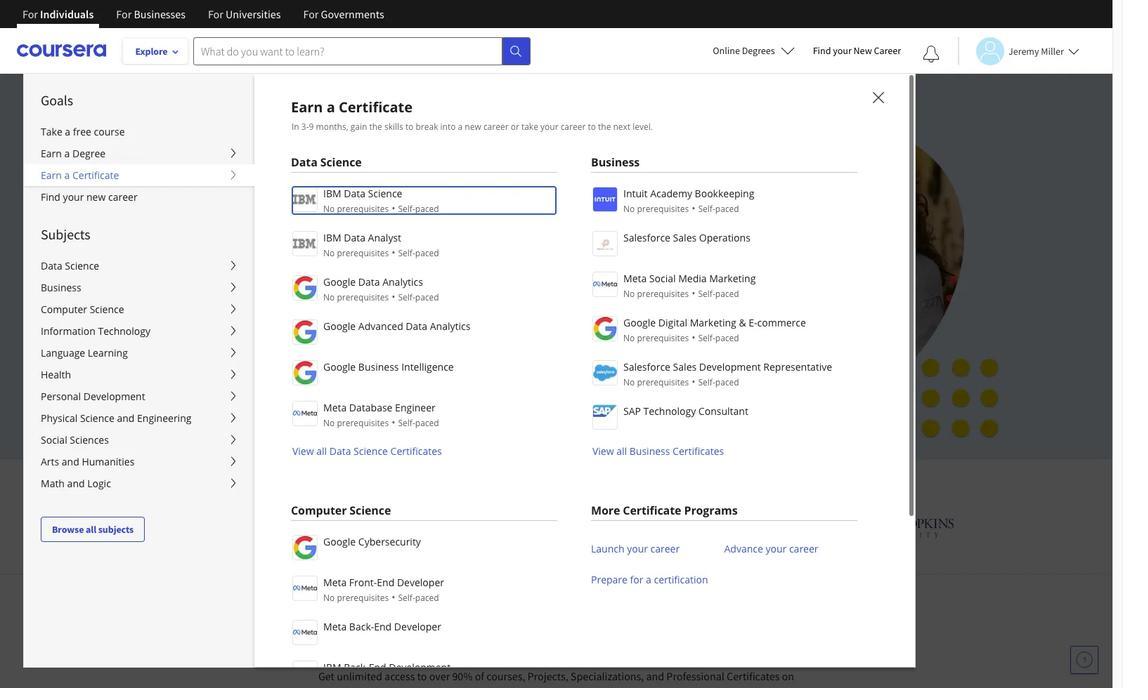 Task type: locate. For each thing, give the bounding box(es) containing it.
technology inside popup button
[[98, 325, 150, 338]]

data
[[291, 155, 317, 170], [344, 187, 365, 200], [344, 231, 365, 245], [41, 259, 62, 273], [358, 275, 380, 289], [406, 320, 427, 333], [329, 445, 351, 458]]

back- for meta
[[349, 621, 374, 634]]

list for data science
[[291, 186, 557, 459]]

list containing intuit academy bookkeeping
[[591, 186, 857, 459]]

business down next
[[591, 155, 640, 170]]

7-
[[198, 347, 207, 361]]

0 horizontal spatial computer science
[[41, 303, 124, 316]]

computer science up google cybersecurity
[[291, 503, 391, 519]]

earn a certificate
[[41, 169, 119, 182]]

a for earn a degree
[[64, 147, 70, 160]]

certificate inside earn a certificate in 3-9 months, gain the skills to break into a new career or take your career to the next level.
[[339, 98, 413, 117]]

• down academy
[[692, 202, 695, 215]]

google left advanced
[[323, 320, 356, 333]]

data left analyst
[[344, 231, 365, 245]]

• down media
[[692, 287, 695, 300]]

google data analytics no prerequisites • self-paced
[[323, 275, 439, 304]]

governments
[[321, 7, 384, 21]]

intelligence
[[401, 361, 454, 374]]

list
[[291, 186, 557, 459], [591, 186, 857, 459], [291, 534, 557, 689], [591, 534, 857, 596]]

partnername logo image inside meta back-end developer link
[[292, 621, 318, 646]]

back- down meta front-end developer no prerequisites • self-paced
[[349, 621, 374, 634]]

no inside google digital marketing & e-commerce no prerequisites • self-paced
[[623, 332, 635, 344]]

salesforce inside salesforce sales development representative no prerequisites • self-paced
[[623, 361, 670, 374]]

access inside get unlimited access to over 90% of courses, projects, specializations, and professional certificates on coursera, taught by top instructors from leading universities and companies.
[[384, 670, 415, 684]]

• up sap technology consultant
[[692, 375, 695, 389]]

google down certificate
[[323, 275, 356, 289]]

certificate for earn a certificate in 3-9 months, gain the skills to break into a new career or take your career to the next level.
[[339, 98, 413, 117]]

commerce
[[757, 316, 806, 330]]

prerequisites down certificate
[[337, 247, 389, 259]]

•
[[392, 202, 395, 215], [692, 202, 695, 215], [392, 246, 395, 259], [692, 287, 695, 300], [392, 290, 395, 304], [692, 331, 695, 344], [692, 375, 695, 389], [392, 416, 395, 429], [392, 591, 395, 604]]

1 vertical spatial data science
[[41, 259, 99, 273]]

and inside unlimited access to 7,000+ world-class courses, hands-on projects, and job-ready certificate programs—all included in your subscription
[[214, 222, 242, 243]]

the right gain
[[369, 121, 382, 133]]

all right browse
[[86, 524, 96, 536]]

programs—all
[[393, 222, 496, 243]]

1 vertical spatial development
[[83, 390, 145, 403]]

1 vertical spatial new
[[86, 190, 106, 204]]

self- up salesforce sales development representative no prerequisites • self-paced
[[698, 332, 715, 344]]

certificate up launch your career
[[623, 503, 681, 519]]

google digital marketing & e-commerce no prerequisites • self-paced
[[623, 316, 806, 344]]

• down "engineer"
[[392, 416, 395, 429]]

arts
[[41, 455, 59, 469]]

marketing down salesforce sales operations link
[[709, 272, 756, 285]]

0 vertical spatial technology
[[98, 325, 150, 338]]

2 view from the left
[[592, 445, 614, 458]]

self- up google advanced data analytics
[[398, 292, 415, 304]]

analytics
[[382, 275, 423, 289], [430, 320, 470, 333]]

1 vertical spatial on
[[782, 670, 794, 684]]

4 for from the left
[[303, 7, 319, 21]]

1 horizontal spatial in
[[565, 222, 579, 243]]

ibm left world-
[[323, 187, 341, 200]]

certificates down "engineer"
[[390, 445, 442, 458]]

end for meta back-end developer
[[374, 621, 392, 634]]

meta database engineer no prerequisites • self-paced
[[323, 401, 439, 429]]

sales down intuit academy bookkeeping no prerequisites • self-paced
[[673, 231, 697, 245]]

partnername logo image inside salesforce sales operations link
[[592, 231, 618, 257]]

0 vertical spatial developer
[[397, 576, 444, 590]]

and left logic
[[67, 477, 85, 491]]

list for more certificate programs
[[591, 534, 857, 596]]

self- inside meta social media marketing no prerequisites • self-paced
[[698, 288, 715, 300]]

for for individuals
[[22, 7, 38, 21]]

projects,
[[527, 670, 568, 684]]

end down cybersecurity
[[377, 576, 394, 590]]

computer science inside popup button
[[41, 303, 124, 316]]

0 horizontal spatial find
[[41, 190, 60, 204]]

free
[[73, 125, 91, 138]]

over
[[429, 670, 450, 684]]

find for find your new career
[[41, 190, 60, 204]]

a for take a free course
[[65, 125, 70, 138]]

ibm inside ibm data analyst no prerequisites • self-paced
[[323, 231, 341, 245]]

prerequisites down digital
[[637, 332, 689, 344]]

certificates inside get unlimited access to over 90% of courses, projects, specializations, and professional certificates on coursera, taught by top instructors from leading universities and companies.
[[727, 670, 780, 684]]

day
[[207, 347, 225, 361], [252, 380, 270, 394]]

analyst
[[368, 231, 401, 245]]

math and logic button
[[24, 473, 254, 495]]

1 vertical spatial salesforce
[[623, 361, 670, 374]]

back- right get
[[344, 661, 369, 675]]

developer up ibm back-end development link
[[394, 621, 441, 634]]

technology inside list
[[643, 405, 696, 418]]

no inside ibm data analyst no prerequisites • self-paced
[[323, 247, 335, 259]]

paced inside ibm data analyst no prerequisites • self-paced
[[415, 247, 439, 259]]

coursera image
[[17, 40, 106, 62]]

certificates down sap technology consultant
[[673, 445, 724, 458]]

computer inside popup button
[[41, 303, 87, 316]]

development
[[699, 361, 761, 374], [83, 390, 145, 403], [389, 661, 451, 675]]

0 vertical spatial computer
[[41, 303, 87, 316]]

1 ibm from the top
[[323, 187, 341, 200]]

1 horizontal spatial day
[[252, 380, 270, 394]]

partnername logo image inside google advanced data analytics link
[[292, 320, 318, 345]]

view for data science
[[292, 445, 314, 458]]

banner navigation
[[11, 0, 395, 39]]

earn down the "earn a degree"
[[41, 169, 62, 182]]

data down ibm data analyst no prerequisites • self-paced
[[358, 275, 380, 289]]

self-
[[398, 203, 415, 215], [698, 203, 715, 215], [398, 247, 415, 259], [698, 288, 715, 300], [398, 292, 415, 304], [698, 332, 715, 344], [698, 377, 715, 389], [398, 417, 415, 429], [398, 592, 415, 604]]

programs
[[684, 503, 738, 519]]

$59
[[149, 315, 165, 328]]

all
[[316, 445, 327, 458], [616, 445, 627, 458], [86, 524, 96, 536]]

prerequisites up sap technology consultant
[[637, 377, 689, 389]]

data down subjects
[[41, 259, 62, 273]]

google for google digital marketing & e-commerce no prerequisites • self-paced
[[623, 316, 656, 330]]

1 horizontal spatial technology
[[643, 405, 696, 418]]

1 vertical spatial find
[[41, 190, 60, 204]]

for
[[630, 573, 643, 587]]

0 vertical spatial sales
[[673, 231, 697, 245]]

browse all subjects button
[[41, 517, 145, 543]]

coursera,
[[378, 687, 422, 689]]

your down projects,
[[149, 246, 182, 267]]

partnername logo image
[[292, 187, 318, 212], [592, 187, 618, 212], [292, 231, 318, 257], [592, 231, 618, 257], [592, 272, 618, 297], [292, 275, 318, 301], [592, 316, 618, 342], [292, 320, 318, 345], [292, 361, 318, 386], [592, 361, 618, 386], [292, 401, 318, 427], [592, 405, 618, 430], [292, 536, 318, 561], [292, 576, 318, 602], [292, 621, 318, 646]]

prerequisites down database
[[337, 417, 389, 429]]

access up job-
[[223, 197, 270, 218]]

• inside ibm data science no prerequisites • self-paced
[[392, 202, 395, 215]]

1 vertical spatial computer science
[[291, 503, 391, 519]]

None search field
[[193, 37, 531, 65]]

in
[[565, 222, 579, 243], [362, 624, 382, 654]]

technology
[[98, 325, 150, 338], [643, 405, 696, 418]]

1 sales from the top
[[673, 231, 697, 245]]

google up back at the bottom
[[323, 361, 356, 374]]

certificate up find your new career
[[72, 169, 119, 182]]

0 horizontal spatial computer
[[41, 303, 87, 316]]

view up more
[[592, 445, 614, 458]]

access up coursera,
[[384, 670, 415, 684]]

computer science inside earn a certificate menu item
[[291, 503, 391, 519]]

university of michigan image
[[545, 508, 582, 547]]

self- inside google digital marketing & e-commerce no prerequisites • self-paced
[[698, 332, 715, 344]]

0 vertical spatial analytics
[[382, 275, 423, 289]]

end inside meta front-end developer no prerequisites • self-paced
[[377, 576, 394, 590]]

1 horizontal spatial development
[[389, 661, 451, 675]]

paced inside salesforce sales development representative no prerequisites • self-paced
[[715, 377, 739, 389]]

technology for information
[[98, 325, 150, 338]]

anytime
[[242, 315, 283, 328]]

2 salesforce from the top
[[623, 361, 670, 374]]

0 horizontal spatial all
[[86, 524, 96, 536]]

to left over
[[417, 670, 427, 684]]

/year
[[184, 380, 210, 394]]

engineer
[[395, 401, 436, 415]]

science up analyst
[[368, 187, 402, 200]]

0 vertical spatial back-
[[349, 621, 374, 634]]

miller
[[1041, 45, 1064, 57]]

social inside popup button
[[41, 434, 67, 447]]

salesforce
[[623, 231, 670, 245], [623, 361, 670, 374]]

day left money-
[[252, 380, 270, 394]]

0 vertical spatial new
[[465, 121, 481, 133]]

business button
[[24, 277, 254, 299]]

the
[[369, 121, 382, 133], [598, 121, 611, 133]]

0 vertical spatial marketing
[[709, 272, 756, 285]]

earn up 3- at the top left of page
[[291, 98, 323, 117]]

1 vertical spatial certificate
[[72, 169, 119, 182]]

prerequisites inside intuit academy bookkeeping no prerequisites • self-paced
[[637, 203, 689, 215]]

0 horizontal spatial in
[[362, 624, 382, 654]]

technology right "sap"
[[643, 405, 696, 418]]

0 vertical spatial day
[[207, 347, 225, 361]]

list containing ibm data science
[[291, 186, 557, 459]]

explore
[[135, 45, 168, 58]]

information technology
[[41, 325, 150, 338]]

google inside google data analytics no prerequisites • self-paced
[[323, 275, 356, 289]]

2 vertical spatial earn
[[41, 169, 62, 182]]

1 vertical spatial computer
[[291, 503, 347, 519]]

14-
[[237, 380, 252, 394]]

2 vertical spatial end
[[369, 661, 386, 675]]

0 horizontal spatial technology
[[98, 325, 150, 338]]

google advanced data analytics
[[323, 320, 470, 333]]

on
[[542, 197, 561, 218], [782, 670, 794, 684]]

career inside 'link'
[[789, 543, 818, 556]]

google for google data analytics no prerequisites • self-paced
[[323, 275, 356, 289]]

ibm back-end development
[[323, 661, 451, 675]]

sales for operations
[[673, 231, 697, 245]]

find inside explore menu element
[[41, 190, 60, 204]]

social sciences button
[[24, 429, 254, 451]]

1 horizontal spatial computer
[[291, 503, 347, 519]]

0 vertical spatial find
[[813, 44, 831, 57]]

1 horizontal spatial with
[[627, 624, 673, 654]]

1 for from the left
[[22, 7, 38, 21]]

find for find your new career
[[813, 44, 831, 57]]

google inside google digital marketing & e-commerce no prerequisites • self-paced
[[623, 316, 656, 330]]

information technology button
[[24, 320, 254, 342]]

1 vertical spatial sales
[[673, 361, 697, 374]]

earn a degree
[[41, 147, 105, 160]]

0 horizontal spatial on
[[542, 197, 561, 218]]

career right take
[[561, 121, 586, 133]]

engineering
[[137, 412, 191, 425]]

earn down take
[[41, 147, 62, 160]]

invest
[[295, 624, 357, 654]]

1 horizontal spatial data science
[[291, 155, 362, 170]]

1 salesforce from the top
[[623, 231, 670, 245]]

end down meta front-end developer no prerequisites • self-paced
[[374, 621, 392, 634]]

1 horizontal spatial social
[[649, 272, 676, 285]]

paced down programs—all
[[415, 247, 439, 259]]

$59 /month, cancel anytime
[[149, 315, 283, 328]]

logic
[[87, 477, 111, 491]]

earn a certificate menu item
[[254, 73, 1123, 689]]

for
[[22, 7, 38, 21], [116, 7, 132, 21], [208, 7, 223, 21], [303, 7, 319, 21]]

paced inside meta database engineer no prerequisites • self-paced
[[415, 417, 439, 429]]

courses, up 'instructors'
[[486, 670, 525, 684]]

0 horizontal spatial view
[[292, 445, 314, 458]]

prerequisites up advanced
[[337, 292, 389, 304]]

salesforce for salesforce sales development representative no prerequisites • self-paced
[[623, 361, 670, 374]]

0 vertical spatial computer science
[[41, 303, 124, 316]]

physical science and engineering
[[41, 412, 191, 425]]

google left digital
[[623, 316, 656, 330]]

1 vertical spatial analytics
[[430, 320, 470, 333]]

self- down media
[[698, 288, 715, 300]]

your inside unlimited access to 7,000+ world-class courses, hands-on projects, and job-ready certificate programs—all included in your subscription
[[149, 246, 182, 267]]

0 vertical spatial salesforce
[[623, 231, 670, 245]]

science inside ibm data science no prerequisites • self-paced
[[368, 187, 402, 200]]

get
[[318, 670, 335, 684]]

prerequisites inside salesforce sales development representative no prerequisites • self-paced
[[637, 377, 689, 389]]

math and logic
[[41, 477, 111, 491]]

list containing google cybersecurity
[[291, 534, 557, 689]]

data science down subjects
[[41, 259, 99, 273]]

2 horizontal spatial development
[[699, 361, 761, 374]]

1 horizontal spatial all
[[316, 445, 327, 458]]

certificate up gain
[[339, 98, 413, 117]]

google for google cybersecurity
[[323, 536, 356, 549]]

• up 'meta back-end developer'
[[392, 591, 395, 604]]

career inside explore menu element
[[108, 190, 137, 204]]

1 horizontal spatial computer science
[[291, 503, 391, 519]]

prerequisites inside meta social media marketing no prerequisites • self-paced
[[637, 288, 689, 300]]

prepare
[[591, 573, 628, 587]]

self- up 'meta back-end developer'
[[398, 592, 415, 604]]

start 7-day free trial button
[[149, 337, 296, 371]]

developer inside meta back-end developer link
[[394, 621, 441, 634]]

data science inside dropdown button
[[41, 259, 99, 273]]

1 horizontal spatial find
[[813, 44, 831, 57]]

cybersecurity
[[358, 536, 421, 549]]

1 view from the left
[[292, 445, 314, 458]]

2 sales from the top
[[673, 361, 697, 374]]

1 the from the left
[[369, 121, 382, 133]]

• right world-
[[392, 202, 395, 215]]

end inside ibm back-end development link
[[369, 661, 386, 675]]

a
[[327, 98, 335, 117], [458, 121, 463, 133], [65, 125, 70, 138], [64, 147, 70, 160], [64, 169, 70, 182], [646, 573, 651, 587]]

data inside ibm data analyst no prerequisites • self-paced
[[344, 231, 365, 245]]

google up the front-
[[323, 536, 356, 549]]

1 horizontal spatial the
[[598, 121, 611, 133]]

data science button
[[24, 255, 254, 277]]

paced up programs—all
[[415, 203, 439, 215]]

0 vertical spatial ibm
[[323, 187, 341, 200]]

1 vertical spatial earn
[[41, 147, 62, 160]]

ibm inside ibm data science no prerequisites • self-paced
[[323, 187, 341, 200]]

0 vertical spatial earn
[[291, 98, 323, 117]]

2 for from the left
[[116, 7, 132, 21]]

0 horizontal spatial data science
[[41, 259, 99, 273]]

end inside meta back-end developer link
[[374, 621, 392, 634]]

the left next
[[598, 121, 611, 133]]

humanities
[[82, 455, 134, 469]]

• inside ibm data analyst no prerequisites • self-paced
[[392, 246, 395, 259]]

0 vertical spatial courses,
[[429, 197, 489, 218]]

1 horizontal spatial certificate
[[339, 98, 413, 117]]

1 horizontal spatial analytics
[[430, 320, 470, 333]]

0 vertical spatial social
[[649, 272, 676, 285]]

paced inside google digital marketing & e-commerce no prerequisites • self-paced
[[715, 332, 739, 344]]

arts and humanities button
[[24, 451, 254, 473]]

business
[[591, 155, 640, 170], [41, 281, 81, 294], [358, 361, 399, 374], [629, 445, 670, 458]]

0 horizontal spatial new
[[86, 190, 106, 204]]

data science
[[291, 155, 362, 170], [41, 259, 99, 273]]

salesforce sales operations
[[623, 231, 750, 245]]

marketing left &
[[690, 316, 736, 330]]

3 for from the left
[[208, 7, 223, 21]]

self- down "engineer"
[[398, 417, 415, 429]]

new down earn a certificate
[[86, 190, 106, 204]]

2 horizontal spatial certificates
[[727, 670, 780, 684]]

class
[[391, 197, 425, 218]]

0 horizontal spatial development
[[83, 390, 145, 403]]

1 vertical spatial access
[[384, 670, 415, 684]]

2 horizontal spatial all
[[616, 445, 627, 458]]

1 horizontal spatial view
[[592, 445, 614, 458]]

meta left media
[[623, 272, 647, 285]]

end
[[377, 576, 394, 590], [374, 621, 392, 634], [369, 661, 386, 675]]

1 vertical spatial marketing
[[690, 316, 736, 330]]

google cybersecurity link
[[291, 534, 557, 561]]

0 horizontal spatial certificate
[[72, 169, 119, 182]]

marketing
[[709, 272, 756, 285], [690, 316, 736, 330]]

data down 3- at the top left of page
[[291, 155, 317, 170]]

new
[[854, 44, 872, 57]]

all for data science
[[316, 445, 327, 458]]

google for google business intelligence
[[323, 361, 356, 374]]

business up information
[[41, 281, 81, 294]]

find
[[813, 44, 831, 57], [41, 190, 60, 204]]

certificate inside earn a certificate popup button
[[72, 169, 119, 182]]

• up google advanced data analytics
[[392, 290, 395, 304]]

0 vertical spatial data science
[[291, 155, 362, 170]]

certificates up the companies.
[[727, 670, 780, 684]]

data science inside earn a certificate menu item
[[291, 155, 362, 170]]

data science down months, at the top of page
[[291, 155, 362, 170]]

1 vertical spatial technology
[[643, 405, 696, 418]]

1 horizontal spatial new
[[465, 121, 481, 133]]

on up included
[[542, 197, 561, 218]]

ibm for ibm data analyst
[[323, 231, 341, 245]]

find your new career
[[813, 44, 901, 57]]

1 vertical spatial back-
[[344, 661, 369, 675]]

1 vertical spatial ibm
[[323, 231, 341, 245]]

back- for ibm
[[344, 661, 369, 675]]

to inside get unlimited access to over 90% of courses, projects, specializations, and professional certificates on coursera, taught by top instructors from leading universities and companies.
[[417, 670, 427, 684]]

data right advanced
[[406, 320, 427, 333]]

2 vertical spatial certificate
[[623, 503, 681, 519]]

earn inside earn a certificate in 3-9 months, gain the skills to break into a new career or take your career to the next level.
[[291, 98, 323, 117]]

1 horizontal spatial on
[[782, 670, 794, 684]]

partnername logo image inside google cybersecurity link
[[292, 536, 318, 561]]

included
[[500, 222, 561, 243]]

0 vertical spatial access
[[223, 197, 270, 218]]

analytics down ibm data analyst no prerequisites • self-paced
[[382, 275, 423, 289]]

view down money-
[[292, 445, 314, 458]]

0 horizontal spatial the
[[369, 121, 382, 133]]

science up information technology in the left top of the page
[[90, 303, 124, 316]]

meta inside meta database engineer no prerequisites • self-paced
[[323, 401, 347, 415]]

meta left the front-
[[323, 576, 347, 590]]

0 vertical spatial in
[[565, 222, 579, 243]]

0 horizontal spatial with
[[213, 380, 235, 394]]

1 vertical spatial end
[[374, 621, 392, 634]]

salesforce down intuit on the top of page
[[623, 231, 670, 245]]

on down the plus
[[782, 670, 794, 684]]

development inside dropdown button
[[83, 390, 145, 403]]

0 vertical spatial end
[[377, 576, 394, 590]]

view
[[292, 445, 314, 458], [592, 445, 614, 458]]

a right for
[[646, 573, 651, 587]]

0 horizontal spatial analytics
[[382, 275, 423, 289]]

0 horizontal spatial social
[[41, 434, 67, 447]]

social up arts
[[41, 434, 67, 447]]

analytics up 'intelligence'
[[430, 320, 470, 333]]

meta inside meta front-end developer no prerequisites • self-paced
[[323, 576, 347, 590]]

1 vertical spatial social
[[41, 434, 67, 447]]

0 vertical spatial development
[[699, 361, 761, 374]]

technology up language learning dropdown button
[[98, 325, 150, 338]]

ibm down invest
[[323, 661, 341, 675]]

your right advance
[[766, 543, 787, 556]]

development down google digital marketing & e-commerce no prerequisites • self-paced in the right of the page
[[699, 361, 761, 374]]

/month,
[[165, 315, 205, 328]]

certification
[[654, 573, 708, 587]]

list containing launch your career
[[591, 534, 857, 596]]

developer for meta front-end developer no prerequisites • self-paced
[[397, 576, 444, 590]]

ready
[[274, 222, 314, 243]]

your
[[833, 44, 852, 57], [540, 121, 558, 133], [63, 190, 84, 204], [149, 246, 182, 267], [627, 543, 648, 556], [766, 543, 787, 556], [386, 624, 433, 654]]

meta for meta database engineer
[[323, 401, 347, 415]]

into
[[440, 121, 456, 133]]

self- inside meta front-end developer no prerequisites • self-paced
[[398, 592, 415, 604]]

1 horizontal spatial access
[[384, 670, 415, 684]]

self- inside ibm data analyst no prerequisites • self-paced
[[398, 247, 415, 259]]

media
[[678, 272, 707, 285]]

1 vertical spatial courses,
[[486, 670, 525, 684]]

goals
[[41, 91, 73, 109]]

earn for earn a certificate in 3-9 months, gain the skills to break into a new career or take your career to the next level.
[[291, 98, 323, 117]]

/year with 14-day money-back guarantee
[[184, 380, 386, 394]]

• inside intuit academy bookkeeping no prerequisites • self-paced
[[692, 202, 695, 215]]

representative
[[763, 361, 832, 374]]

no
[[323, 203, 335, 215], [623, 203, 635, 215], [323, 247, 335, 259], [623, 288, 635, 300], [323, 292, 335, 304], [623, 332, 635, 344], [623, 377, 635, 389], [323, 417, 335, 429], [323, 592, 335, 604]]

2 ibm from the top
[[323, 231, 341, 245]]

top
[[472, 687, 487, 689]]

to up ready
[[274, 197, 289, 218]]

0 vertical spatial on
[[542, 197, 561, 218]]

0 vertical spatial with
[[213, 380, 235, 394]]

a down the "earn a degree"
[[64, 169, 70, 182]]

google advanced data analytics link
[[291, 318, 557, 345]]

paced inside meta social media marketing no prerequisites • self-paced
[[715, 288, 739, 300]]

take a free course link
[[24, 121, 254, 143]]

no inside meta front-end developer no prerequisites • self-paced
[[323, 592, 335, 604]]

1 vertical spatial developer
[[394, 621, 441, 634]]

0 horizontal spatial access
[[223, 197, 270, 218]]

with left 14-
[[213, 380, 235, 394]]

a for earn a certificate in 3-9 months, gain the skills to break into a new career or take your career to the next level.
[[327, 98, 335, 117]]

your right take
[[540, 121, 558, 133]]

2 vertical spatial ibm
[[323, 661, 341, 675]]

computer science up information technology in the left top of the page
[[41, 303, 124, 316]]

0 vertical spatial certificate
[[339, 98, 413, 117]]

computer up google cybersecurity
[[291, 503, 347, 519]]



Task type: vqa. For each thing, say whether or not it's contained in the screenshot.
Meta Front-End Developer No Prerequisites • Self-Paced
yes



Task type: describe. For each thing, give the bounding box(es) containing it.
of
[[475, 670, 484, 684]]

science up google cybersecurity
[[350, 503, 391, 519]]

in inside unlimited access to 7,000+ world-class courses, hands-on projects, and job-ready certificate programs—all included in your subscription
[[565, 222, 579, 243]]

universities
[[604, 687, 658, 689]]

bookkeeping
[[695, 187, 754, 200]]

all for business
[[616, 445, 627, 458]]

list for computer science
[[291, 534, 557, 689]]

sap
[[623, 405, 641, 418]]

technology for sap
[[643, 405, 696, 418]]

degrees
[[742, 44, 775, 57]]

meta back-end developer link
[[291, 619, 557, 646]]

paced inside intuit academy bookkeeping no prerequisites • self-paced
[[715, 203, 739, 215]]

courses, inside unlimited access to 7,000+ world-class courses, hands-on projects, and job-ready certificate programs—all included in your subscription
[[429, 197, 489, 218]]

earn for earn a degree
[[41, 147, 62, 160]]

1 vertical spatial day
[[252, 380, 270, 394]]

view all data science certificates
[[292, 445, 442, 458]]

science down personal development
[[80, 412, 114, 425]]

back
[[309, 380, 332, 394]]

meta for meta front-end developer
[[323, 576, 347, 590]]

ibm for ibm data science
[[323, 187, 341, 200]]

no inside meta database engineer no prerequisites • self-paced
[[323, 417, 335, 429]]

take
[[521, 121, 538, 133]]

certificate for earn a certificate
[[72, 169, 119, 182]]

for for governments
[[303, 7, 319, 21]]

gain
[[350, 121, 367, 133]]

• inside meta database engineer no prerequisites • self-paced
[[392, 416, 395, 429]]

all inside 'button'
[[86, 524, 96, 536]]

prerequisites inside ibm data science no prerequisites • self-paced
[[337, 203, 389, 215]]

end for ibm back-end development
[[369, 661, 386, 675]]

data inside google data analytics no prerequisites • self-paced
[[358, 275, 380, 289]]

with inside /year with 14-day money-back guarantee button
[[213, 380, 235, 394]]

certificate
[[318, 222, 389, 243]]

academy
[[650, 187, 692, 200]]

unlimited access to 7,000+ world-class courses, hands-on projects, and job-ready certificate programs—all included in your subscription
[[149, 197, 579, 267]]

for governments
[[303, 7, 384, 21]]

on inside get unlimited access to over 90% of courses, projects, specializations, and professional certificates on coursera, taught by top instructors from leading universities and companies.
[[782, 670, 794, 684]]

skills
[[384, 121, 403, 133]]

your left new
[[833, 44, 852, 57]]

• inside salesforce sales development representative no prerequisites • self-paced
[[692, 375, 695, 389]]

goals
[[568, 624, 622, 654]]

google image
[[424, 514, 500, 540]]

courses, inside get unlimited access to over 90% of courses, projects, specializations, and professional certificates on coursera, taught by top instructors from leading universities and companies.
[[486, 670, 525, 684]]

help center image
[[1076, 652, 1093, 669]]

no inside salesforce sales development representative no prerequisites • self-paced
[[623, 377, 635, 389]]

data down database
[[329, 445, 351, 458]]

2 vertical spatial development
[[389, 661, 451, 675]]

ibm back-end development link
[[291, 660, 557, 687]]

earn a certificate button
[[24, 164, 254, 186]]

e-
[[749, 316, 757, 330]]

no inside meta social media marketing no prerequisites • self-paced
[[623, 288, 635, 300]]

computer inside earn a certificate menu item
[[291, 503, 347, 519]]

• inside meta front-end developer no prerequisites • self-paced
[[392, 591, 395, 604]]

prerequisites inside ibm data analyst no prerequisites • self-paced
[[337, 247, 389, 259]]

self- inside meta database engineer no prerequisites • self-paced
[[398, 417, 415, 429]]

prepare for a certification
[[591, 573, 708, 587]]

businesses
[[134, 7, 185, 21]]

90%
[[452, 670, 473, 684]]

and down professional
[[661, 687, 679, 689]]

jeremy
[[1008, 45, 1039, 57]]

What do you want to learn? text field
[[193, 37, 502, 65]]

2 horizontal spatial certificate
[[623, 503, 681, 519]]

advanced
[[358, 320, 403, 333]]

duke university image
[[313, 514, 379, 537]]

companies.
[[681, 687, 735, 689]]

language learning
[[41, 346, 128, 360]]

and inside math and logic popup button
[[67, 477, 85, 491]]

individuals
[[40, 7, 94, 21]]

google business intelligence
[[323, 361, 454, 374]]

self- inside salesforce sales development representative no prerequisites • self-paced
[[698, 377, 715, 389]]

self- inside intuit academy bookkeeping no prerequisites • self-paced
[[698, 203, 715, 215]]

launch
[[591, 543, 624, 556]]

subscription
[[186, 246, 275, 267]]

science down months, at the top of page
[[320, 155, 362, 170]]

show notifications image
[[923, 46, 940, 63]]

data inside ibm data science no prerequisites • self-paced
[[344, 187, 365, 200]]

google cybersecurity
[[323, 536, 421, 549]]

a inside list
[[646, 573, 651, 587]]

on inside unlimited access to 7,000+ world-class courses, hands-on projects, and job-ready certificate programs—all included in your subscription
[[542, 197, 561, 218]]

meta back-end developer
[[323, 621, 441, 634]]

partnername logo image inside sap technology consultant link
[[592, 405, 618, 430]]

instructors
[[490, 687, 540, 689]]

science down meta database engineer no prerequisites • self-paced at the left of the page
[[354, 445, 388, 458]]

paced inside meta front-end developer no prerequisites • self-paced
[[415, 592, 439, 604]]

more certificate programs
[[591, 503, 738, 519]]

career left the or at the top of page
[[483, 121, 508, 133]]

paced inside google data analytics no prerequisites • self-paced
[[415, 292, 439, 304]]

advance
[[724, 543, 763, 556]]

to left next
[[588, 121, 596, 133]]

end for meta front-end developer no prerequisites • self-paced
[[377, 576, 394, 590]]

front-
[[349, 576, 377, 590]]

view all business certificates link
[[591, 445, 724, 458]]

arts and humanities
[[41, 455, 134, 469]]

close image
[[869, 88, 887, 106]]

physical
[[41, 412, 78, 425]]

google for google advanced data analytics
[[323, 320, 356, 333]]

self- inside ibm data science no prerequisites • self-paced
[[398, 203, 415, 215]]

information
[[41, 325, 95, 338]]

• inside meta social media marketing no prerequisites • self-paced
[[692, 287, 695, 300]]

intuit
[[623, 187, 648, 200]]

partnername logo image inside "google business intelligence" link
[[292, 361, 318, 386]]

development inside salesforce sales development representative no prerequisites • self-paced
[[699, 361, 761, 374]]

degree
[[72, 147, 105, 160]]

career down sas image
[[650, 543, 680, 556]]

salesforce sales development representative no prerequisites • self-paced
[[623, 361, 832, 389]]

your inside earn a certificate in 3-9 months, gain the skills to break into a new career or take your career to the next level.
[[540, 121, 558, 133]]

list for business
[[591, 186, 857, 459]]

money-
[[272, 380, 309, 394]]

meta up get
[[323, 621, 347, 634]]

business up guarantee
[[358, 361, 399, 374]]

data inside dropdown button
[[41, 259, 62, 273]]

2 the from the left
[[598, 121, 611, 133]]

&
[[739, 316, 746, 330]]

salesforce for salesforce sales operations
[[623, 231, 670, 245]]

advance your career
[[724, 543, 818, 556]]

your inside 'link'
[[766, 543, 787, 556]]

new inside earn a certificate in 3-9 months, gain the skills to break into a new career or take your career to the next level.
[[465, 121, 481, 133]]

for for businesses
[[116, 7, 132, 21]]

access inside unlimited access to 7,000+ world-class courses, hands-on projects, and job-ready certificate programs—all included in your subscription
[[223, 197, 270, 218]]

business down "sap"
[[629, 445, 670, 458]]

science inside dropdown button
[[65, 259, 99, 273]]

in
[[292, 121, 299, 133]]

business inside dropdown button
[[41, 281, 81, 294]]

explore button
[[123, 39, 188, 64]]

paced inside ibm data science no prerequisites • self-paced
[[415, 203, 439, 215]]

marketing inside meta social media marketing no prerequisites • self-paced
[[709, 272, 756, 285]]

new inside explore menu element
[[86, 190, 106, 204]]

jeremy miller
[[1008, 45, 1064, 57]]

prerequisites inside meta database engineer no prerequisites • self-paced
[[337, 417, 389, 429]]

0 horizontal spatial certificates
[[390, 445, 442, 458]]

0 horizontal spatial day
[[207, 347, 225, 361]]

sap technology consultant
[[623, 405, 748, 418]]

social inside meta social media marketing no prerequisites • self-paced
[[649, 272, 676, 285]]

a right into
[[458, 121, 463, 133]]

sas image
[[627, 516, 681, 539]]

earn a certificate group
[[23, 73, 1123, 689]]

language learning button
[[24, 342, 254, 364]]

meta social media marketing no prerequisites • self-paced
[[623, 272, 756, 300]]

personal development
[[41, 390, 145, 403]]

1 vertical spatial with
[[627, 624, 673, 654]]

no inside google data analytics no prerequisites • self-paced
[[323, 292, 335, 304]]

sales for development
[[673, 361, 697, 374]]

1 vertical spatial in
[[362, 624, 382, 654]]

break
[[416, 121, 438, 133]]

start 7-day free trial
[[171, 347, 273, 361]]

prerequisites inside google data analytics no prerequisites • self-paced
[[337, 292, 389, 304]]

a for earn a certificate
[[64, 169, 70, 182]]

from
[[543, 687, 565, 689]]

course
[[94, 125, 125, 138]]

to right skills
[[405, 121, 413, 133]]

and inside physical science and engineering popup button
[[117, 412, 135, 425]]

meta for meta social media marketing
[[623, 272, 647, 285]]

marketing inside google digital marketing & e-commerce no prerequisites • self-paced
[[690, 316, 736, 330]]

self- inside google data analytics no prerequisites • self-paced
[[398, 292, 415, 304]]

1 horizontal spatial certificates
[[673, 445, 724, 458]]

ibm data analyst no prerequisites • self-paced
[[323, 231, 439, 259]]

university of illinois at urbana-champaign image
[[158, 516, 268, 539]]

3 ibm from the top
[[323, 661, 341, 675]]

prerequisites inside meta front-end developer no prerequisites • self-paced
[[337, 592, 389, 604]]

math
[[41, 477, 65, 491]]

next
[[613, 121, 630, 133]]

and inside arts and humanities popup button
[[62, 455, 79, 469]]

jeremy miller button
[[958, 37, 1079, 65]]

for businesses
[[116, 7, 185, 21]]

personal
[[41, 390, 81, 403]]

invest in your professional goals with coursera plus
[[295, 624, 817, 654]]

coursera
[[677, 624, 769, 654]]

your up ibm back-end development
[[386, 624, 433, 654]]

unlimited
[[149, 197, 219, 218]]

view all data science certificates link
[[291, 445, 442, 458]]

health
[[41, 368, 71, 382]]

intuit academy bookkeeping no prerequisites • self-paced
[[623, 187, 754, 215]]

your down sas image
[[627, 543, 648, 556]]

browse all subjects
[[52, 524, 134, 536]]

close image
[[869, 89, 888, 107]]

• inside google data analytics no prerequisites • self-paced
[[392, 290, 395, 304]]

developer for meta back-end developer
[[394, 621, 441, 634]]

hec paris image
[[726, 513, 775, 542]]

/year with 14-day money-back guarantee button
[[149, 380, 386, 394]]

for for universities
[[208, 7, 223, 21]]

johns hopkins university image
[[820, 514, 954, 540]]

and up "universities"
[[646, 670, 664, 684]]

find your new career link
[[24, 186, 254, 208]]

launch your career link
[[591, 534, 680, 565]]

view for business
[[592, 445, 614, 458]]

database
[[349, 401, 392, 415]]

your inside explore menu element
[[63, 190, 84, 204]]

career
[[874, 44, 901, 57]]

to inside unlimited access to 7,000+ world-class courses, hands-on projects, and job-ready certificate programs—all included in your subscription
[[274, 197, 289, 218]]

coursera plus image
[[149, 132, 362, 153]]

unlimited
[[337, 670, 382, 684]]

earn for earn a certificate
[[41, 169, 62, 182]]

9
[[309, 121, 314, 133]]

explore menu element
[[24, 74, 254, 543]]

universities
[[226, 7, 281, 21]]

analytics inside google data analytics no prerequisites • self-paced
[[382, 275, 423, 289]]

no inside intuit academy bookkeeping no prerequisites • self-paced
[[623, 203, 635, 215]]

prerequisites inside google digital marketing & e-commerce no prerequisites • self-paced
[[637, 332, 689, 344]]

no inside ibm data science no prerequisites • self-paced
[[323, 203, 335, 215]]

• inside google digital marketing & e-commerce no prerequisites • self-paced
[[692, 331, 695, 344]]

professional
[[438, 624, 564, 654]]

online
[[713, 44, 740, 57]]

professional
[[666, 670, 724, 684]]

subjects
[[98, 524, 134, 536]]



